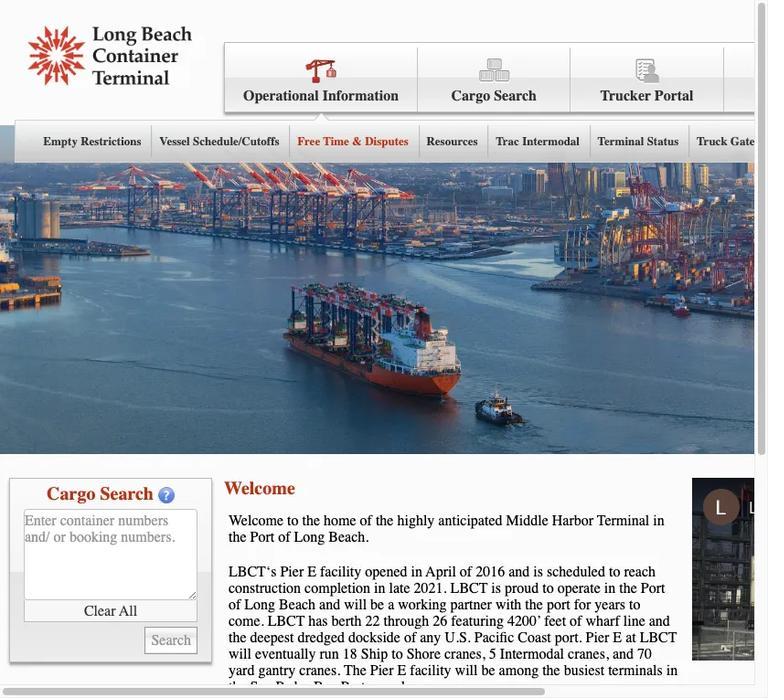 Task type: describe. For each thing, give the bounding box(es) containing it.
featuring
[[451, 614, 504, 630]]

clear all
[[84, 603, 137, 620]]

construction
[[229, 581, 301, 597]]

bay
[[314, 680, 337, 696]]

scheduled
[[547, 564, 605, 581]]

1 horizontal spatial will
[[344, 597, 367, 614]]

operational information menu item
[[15, 48, 768, 163]]

Enter container numbers and/ or booking numbers. text field
[[24, 509, 198, 601]]

terminal status link
[[589, 121, 688, 163]]

search inside menu bar
[[494, 88, 537, 104]]

schedule/cutoffs
[[193, 134, 279, 148]]

2 cranes, from the left
[[568, 647, 609, 663]]

deepest
[[250, 630, 294, 647]]

pacific
[[474, 630, 514, 647]]

1 horizontal spatial e
[[397, 663, 406, 680]]

0 vertical spatial cargo
[[451, 88, 490, 104]]

clear
[[84, 603, 116, 620]]

terminal status
[[598, 134, 679, 148]]

operational
[[243, 88, 319, 104]]

2021.
[[414, 581, 447, 597]]

through
[[384, 614, 429, 630]]

status
[[647, 134, 679, 148]]

2 vertical spatial port
[[341, 680, 365, 696]]

free
[[297, 134, 320, 148]]

feet
[[544, 614, 566, 630]]

u.s.
[[445, 630, 471, 647]]

the up yard
[[229, 630, 247, 647]]

pedro
[[276, 680, 310, 696]]

come.
[[229, 614, 264, 630]]

0 horizontal spatial search
[[100, 484, 154, 505]]

trucker portal link
[[571, 48, 724, 112]]

working
[[398, 597, 447, 614]]

welcome for welcome
[[224, 478, 295, 499]]

and right beach
[[319, 597, 340, 614]]

of left '2016'
[[460, 564, 472, 581]]

menu bar containing operational information
[[15, 42, 768, 163]]

terminal inside operational information menu item
[[598, 134, 644, 148]]

has
[[308, 614, 328, 630]]

opened
[[365, 564, 407, 581]]

anticipated
[[438, 513, 503, 530]]

0 horizontal spatial cargo
[[47, 484, 95, 505]]

home
[[324, 513, 356, 530]]

april
[[426, 564, 456, 581]]

for
[[574, 597, 591, 614]]

harbor
[[552, 513, 594, 530]]

free time & disputes
[[297, 134, 409, 148]]

vessel schedule/cutoffs
[[159, 134, 279, 148]]

resources link
[[418, 121, 487, 163]]

26
[[433, 614, 447, 630]]

0 vertical spatial pier
[[280, 564, 304, 581]]

truck gate ho
[[697, 134, 768, 148]]

port
[[547, 597, 570, 614]]

vessel schedule/cutoffs link
[[150, 121, 288, 163]]

long inside the "lbct's pier e facility opened in april of 2016 and is scheduled to reach construction completion in late 2021.  lbct is proud to operate in the port of long beach and will be a working partner with the port for years to come.  lbct has berth 22 through 26 featuring 4200' feet of wharf line and the deepest dredged dockside of any u.s. pacific coast port. pier e at lbct will eventually run 18 ship to shore cranes, 5 intermodal cranes, and 70 yard gantry cranes. the pier e facility will be among the busiest terminals in the san pedro bay port complex."
[[244, 597, 275, 614]]

0 horizontal spatial is
[[491, 581, 501, 597]]

of up construction
[[278, 530, 290, 546]]

&
[[352, 134, 362, 148]]

empty
[[43, 134, 78, 148]]

1 vertical spatial facility
[[410, 663, 451, 680]]

terminals
[[608, 663, 663, 680]]

2 horizontal spatial lbct
[[640, 630, 677, 647]]

time
[[323, 134, 349, 148]]

gantry
[[258, 663, 296, 680]]

of right 'home'
[[360, 513, 372, 530]]

of down "lbct's"
[[229, 597, 241, 614]]

vessel
[[159, 134, 190, 148]]

1 horizontal spatial is
[[533, 564, 543, 581]]

late
[[389, 581, 410, 597]]

cargo search link
[[418, 48, 571, 112]]

dockside
[[348, 630, 401, 647]]

partner
[[451, 597, 492, 614]]

in right the late
[[411, 564, 422, 581]]

the left highly
[[376, 513, 394, 530]]

at
[[626, 630, 636, 647]]

18
[[343, 647, 357, 663]]

all
[[119, 603, 137, 620]]

with
[[496, 597, 522, 614]]

ship
[[361, 647, 388, 663]]

empty restrictions link
[[34, 121, 150, 163]]

welcome for welcome to the home of the highly anticipated middle harbor terminal in the port of long beach.
[[229, 513, 284, 530]]

disputes
[[365, 134, 409, 148]]

years
[[595, 597, 626, 614]]

4200'
[[508, 614, 541, 630]]

completion
[[305, 581, 370, 597]]

portal
[[655, 88, 694, 104]]

information
[[323, 88, 399, 104]]

0 horizontal spatial lbct
[[268, 614, 305, 630]]

to left the reach
[[609, 564, 620, 581]]

line
[[623, 614, 645, 630]]

free time & disputes link
[[288, 121, 418, 163]]

the right 'among'
[[542, 663, 560, 680]]

22
[[365, 614, 380, 630]]



Task type: vqa. For each thing, say whether or not it's contained in the screenshot.
the leftmost LBCT
yes



Task type: locate. For each thing, give the bounding box(es) containing it.
of right feet
[[570, 614, 582, 630]]

trucker
[[600, 88, 651, 104]]

e left at
[[613, 630, 622, 647]]

0 vertical spatial intermodal
[[522, 134, 580, 148]]

1 vertical spatial search
[[100, 484, 154, 505]]

0 vertical spatial facility
[[320, 564, 362, 581]]

busiest
[[564, 663, 605, 680]]

operate
[[558, 581, 601, 597]]

lbct's pier e facility opened in april of 2016 and is scheduled to reach construction completion in late 2021.  lbct is proud to operate in the port of long beach and will be a working partner with the port for years to come.  lbct has berth 22 through 26 featuring 4200' feet of wharf line and the deepest dredged dockside of any u.s. pacific coast port. pier e at lbct will eventually run 18 ship to shore cranes, 5 intermodal cranes, and 70 yard gantry cranes. the pier e facility will be among the busiest terminals in the san pedro bay port complex.
[[229, 564, 678, 696]]

0 vertical spatial be
[[370, 597, 384, 614]]

lbct right at
[[640, 630, 677, 647]]

1 horizontal spatial lbct
[[451, 581, 488, 597]]

shore
[[407, 647, 441, 663]]

welcome inside welcome to the home of the highly anticipated middle harbor terminal in the port of long beach.
[[229, 513, 284, 530]]

0 vertical spatial port
[[250, 530, 275, 546]]

will down come.
[[229, 647, 251, 663]]

1 vertical spatial port
[[641, 581, 665, 597]]

clear all button
[[24, 601, 198, 623]]

trac
[[496, 134, 519, 148]]

1 vertical spatial terminal
[[597, 513, 650, 530]]

intermodal inside the "lbct's pier e facility opened in april of 2016 and is scheduled to reach construction completion in late 2021.  lbct is proud to operate in the port of long beach and will be a working partner with the port for years to come.  lbct has berth 22 through 26 featuring 4200' feet of wharf line and the deepest dredged dockside of any u.s. pacific coast port. pier e at lbct will eventually run 18 ship to shore cranes, 5 intermodal cranes, and 70 yard gantry cranes. the pier e facility will be among the busiest terminals in the san pedro bay port complex."
[[500, 647, 564, 663]]

0 horizontal spatial facility
[[320, 564, 362, 581]]

2 horizontal spatial port
[[641, 581, 665, 597]]

and right "line"
[[649, 614, 670, 630]]

lbct's
[[229, 564, 277, 581]]

terminal inside welcome to the home of the highly anticipated middle harbor terminal in the port of long beach.
[[597, 513, 650, 530]]

0 vertical spatial long
[[294, 530, 325, 546]]

in inside welcome to the home of the highly anticipated middle harbor terminal in the port of long beach.
[[653, 513, 665, 530]]

1 vertical spatial long
[[244, 597, 275, 614]]

0 vertical spatial welcome
[[224, 478, 295, 499]]

cranes,
[[444, 647, 485, 663], [568, 647, 609, 663]]

1 horizontal spatial long
[[294, 530, 325, 546]]

lbct up featuring
[[451, 581, 488, 597]]

facility down the "beach."
[[320, 564, 362, 581]]

1 vertical spatial welcome
[[229, 513, 284, 530]]

middle
[[506, 513, 548, 530]]

0 horizontal spatial long
[[244, 597, 275, 614]]

0 horizontal spatial cranes,
[[444, 647, 485, 663]]

0 horizontal spatial e
[[307, 564, 316, 581]]

berth
[[332, 614, 362, 630]]

0 vertical spatial cargo search
[[451, 88, 537, 104]]

0 vertical spatial terminal
[[598, 134, 644, 148]]

is left the scheduled
[[533, 564, 543, 581]]

port inside welcome to the home of the highly anticipated middle harbor terminal in the port of long beach.
[[250, 530, 275, 546]]

will
[[344, 597, 367, 614], [229, 647, 251, 663], [455, 663, 478, 680]]

search up enter container numbers and/ or booking numbers. text field
[[100, 484, 154, 505]]

menu bar
[[15, 42, 768, 163]]

1 vertical spatial cargo
[[47, 484, 95, 505]]

e
[[307, 564, 316, 581], [613, 630, 622, 647], [397, 663, 406, 680]]

5
[[489, 647, 496, 663]]

cargo search up enter container numbers and/ or booking numbers. text field
[[47, 484, 154, 505]]

1 vertical spatial e
[[613, 630, 622, 647]]

and
[[509, 564, 530, 581], [319, 597, 340, 614], [649, 614, 670, 630], [613, 647, 634, 663]]

and left 70
[[613, 647, 634, 663]]

to right the years at the right
[[629, 597, 641, 614]]

eventually
[[255, 647, 316, 663]]

None submit
[[145, 627, 198, 655]]

any
[[420, 630, 441, 647]]

0 vertical spatial search
[[494, 88, 537, 104]]

intermodal right trac
[[522, 134, 580, 148]]

welcome to the home of the highly anticipated middle harbor terminal in the port of long beach.
[[229, 513, 665, 546]]

0 horizontal spatial will
[[229, 647, 251, 663]]

1 horizontal spatial port
[[341, 680, 365, 696]]

to left 'home'
[[287, 513, 299, 530]]

1 vertical spatial pier
[[586, 630, 609, 647]]

operational information
[[243, 88, 399, 104]]

gate
[[731, 134, 755, 148]]

1 cranes, from the left
[[444, 647, 485, 663]]

port up "lbct's"
[[250, 530, 275, 546]]

be left "a"
[[370, 597, 384, 614]]

terminal left the status
[[598, 134, 644, 148]]

trucker portal
[[600, 88, 694, 104]]

1 horizontal spatial facility
[[410, 663, 451, 680]]

the left port
[[525, 597, 543, 614]]

empty restrictions
[[43, 134, 141, 148]]

proud
[[505, 581, 539, 597]]

facility
[[320, 564, 362, 581], [410, 663, 451, 680]]

70
[[637, 647, 652, 663]]

be
[[370, 597, 384, 614], [482, 663, 495, 680]]

will left "a"
[[344, 597, 367, 614]]

of left any
[[404, 630, 416, 647]]

lbct left has
[[268, 614, 305, 630]]

and right '2016'
[[509, 564, 530, 581]]

1 vertical spatial be
[[482, 663, 495, 680]]

operational information link
[[225, 48, 418, 112]]

truck gate ho link
[[688, 121, 768, 163]]

long left the "beach."
[[294, 530, 325, 546]]

wharf
[[586, 614, 620, 630]]

cargo search up trac
[[451, 88, 537, 104]]

yard
[[229, 663, 255, 680]]

1 vertical spatial intermodal
[[500, 647, 564, 663]]

e up beach
[[307, 564, 316, 581]]

is left proud
[[491, 581, 501, 597]]

cargo search inside menu bar
[[451, 88, 537, 104]]

1 horizontal spatial cargo search
[[451, 88, 537, 104]]

cranes, left '5' at right bottom
[[444, 647, 485, 663]]

0 vertical spatial e
[[307, 564, 316, 581]]

san
[[250, 680, 272, 696]]

reach
[[624, 564, 656, 581]]

cargo search
[[451, 88, 537, 104], [47, 484, 154, 505]]

the
[[344, 663, 367, 680]]

intermodal down 4200' on the bottom right of the page
[[500, 647, 564, 663]]

port.
[[555, 630, 582, 647]]

1 horizontal spatial pier
[[370, 663, 394, 680]]

1 horizontal spatial cranes,
[[568, 647, 609, 663]]

of
[[360, 513, 372, 530], [278, 530, 290, 546], [460, 564, 472, 581], [229, 597, 241, 614], [570, 614, 582, 630], [404, 630, 416, 647]]

0 horizontal spatial port
[[250, 530, 275, 546]]

beach.
[[329, 530, 369, 546]]

to
[[287, 513, 299, 530], [609, 564, 620, 581], [543, 581, 554, 597], [629, 597, 641, 614], [392, 647, 403, 663]]

is
[[533, 564, 543, 581], [491, 581, 501, 597]]

search up trac
[[494, 88, 537, 104]]

a
[[388, 597, 394, 614]]

pier right the on the bottom
[[370, 663, 394, 680]]

0 horizontal spatial pier
[[280, 564, 304, 581]]

be left 'among'
[[482, 663, 495, 680]]

port up "line"
[[641, 581, 665, 597]]

resources
[[427, 134, 478, 148]]

welcome
[[224, 478, 295, 499], [229, 513, 284, 530]]

trac intermodal
[[496, 134, 580, 148]]

cranes.
[[299, 663, 340, 680]]

2 vertical spatial pier
[[370, 663, 394, 680]]

to right proud
[[543, 581, 554, 597]]

0 horizontal spatial be
[[370, 597, 384, 614]]

2 vertical spatial e
[[397, 663, 406, 680]]

dredged
[[298, 630, 345, 647]]

search
[[494, 88, 537, 104], [100, 484, 154, 505]]

coast
[[518, 630, 551, 647]]

pier right port. on the bottom right
[[586, 630, 609, 647]]

long inside welcome to the home of the highly anticipated middle harbor terminal in the port of long beach.
[[294, 530, 325, 546]]

ho
[[758, 134, 768, 148]]

among
[[499, 663, 539, 680]]

port right 'bay'
[[341, 680, 365, 696]]

in up the reach
[[653, 513, 665, 530]]

in right operate
[[604, 581, 616, 597]]

1 horizontal spatial cargo
[[451, 88, 490, 104]]

e left shore
[[397, 663, 406, 680]]

in left the late
[[374, 581, 386, 597]]

restrictions
[[81, 134, 141, 148]]

the
[[302, 513, 320, 530], [376, 513, 394, 530], [229, 530, 247, 546], [619, 581, 637, 597], [525, 597, 543, 614], [229, 630, 247, 647], [542, 663, 560, 680], [229, 680, 247, 696]]

pier up beach
[[280, 564, 304, 581]]

the left san
[[229, 680, 247, 696]]

the left 'home'
[[302, 513, 320, 530]]

intermodal inside trac intermodal link
[[522, 134, 580, 148]]

to inside welcome to the home of the highly anticipated middle harbor terminal in the port of long beach.
[[287, 513, 299, 530]]

1 horizontal spatial search
[[494, 88, 537, 104]]

truck
[[697, 134, 728, 148]]

facility down any
[[410, 663, 451, 680]]

2 horizontal spatial e
[[613, 630, 622, 647]]

cargo up resources
[[451, 88, 490, 104]]

highly
[[397, 513, 435, 530]]

trac intermodal link
[[487, 121, 589, 163]]

2016
[[476, 564, 505, 581]]

1 vertical spatial cargo search
[[47, 484, 154, 505]]

run
[[320, 647, 339, 663]]

terminal right harbor
[[597, 513, 650, 530]]

lbct
[[451, 581, 488, 597], [268, 614, 305, 630], [640, 630, 677, 647]]

will left '5' at right bottom
[[455, 663, 478, 680]]

port
[[250, 530, 275, 546], [641, 581, 665, 597], [341, 680, 365, 696]]

the up "lbct's"
[[229, 530, 247, 546]]

2 horizontal spatial pier
[[586, 630, 609, 647]]

complex.
[[369, 680, 423, 696]]

long
[[294, 530, 325, 546], [244, 597, 275, 614]]

long down "lbct's"
[[244, 597, 275, 614]]

2 horizontal spatial will
[[455, 663, 478, 680]]

to right ship
[[392, 647, 403, 663]]

0 horizontal spatial cargo search
[[47, 484, 154, 505]]

in
[[653, 513, 665, 530], [411, 564, 422, 581], [374, 581, 386, 597], [604, 581, 616, 597], [666, 663, 678, 680]]

the up "line"
[[619, 581, 637, 597]]

in right 70
[[666, 663, 678, 680]]

1 horizontal spatial be
[[482, 663, 495, 680]]

cargo up enter container numbers and/ or booking numbers. text field
[[47, 484, 95, 505]]

cranes, down wharf
[[568, 647, 609, 663]]

terminal
[[598, 134, 644, 148], [597, 513, 650, 530]]



